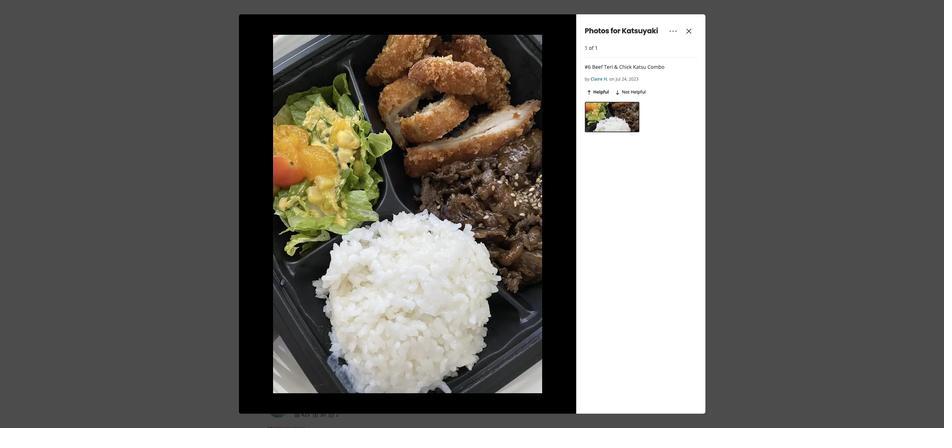 Task type: describe. For each thing, give the bounding box(es) containing it.
1 to from the left
[[338, 168, 343, 174]]

they
[[267, 189, 278, 196]]

1 horizontal spatial h.
[[604, 76, 608, 82]]

reviews for 498 reviews
[[278, 51, 298, 59]]

surprised
[[403, 225, 425, 232]]

1 vertical spatial claire
[[294, 110, 311, 118]]

elite 23 san jose, ca
[[294, 111, 335, 125]]

especially
[[450, 218, 472, 225]]

san
[[294, 118, 303, 125]]

search
[[458, 88, 474, 95]]

they are tucked away in a plaza near the industrial area in santa clara. i saw that they had a few more options than i saw online/yelp, which was nice. i ordered the bbq beef and chicken katsu bento and a side of california rolls togo (about $25 before tip).
[[267, 189, 491, 210]]

filter reviews by 3 stars rating element
[[353, 39, 535, 47]]

elite 23 link
[[321, 111, 337, 117]]

thanks
[[297, 372, 312, 379]]

not helpful button
[[613, 88, 647, 97]]

for right 'photos'
[[611, 26, 620, 36]]

1 of 1
[[585, 44, 598, 51]]

decided
[[417, 168, 436, 174]]

1 photo link
[[274, 154, 290, 160]]

service
[[277, 247, 293, 253]]

5 stars
[[360, 14, 376, 20]]

lunch inside katsuyaki had been on my list to try for a little while and i finally decided to pick up some food for lunch as a pick me up in between work.
[[267, 175, 280, 182]]

2 horizontal spatial by
[[585, 76, 590, 82]]

24 close v2 image
[[684, 27, 693, 35]]

$25
[[377, 203, 385, 210]]

filter reviews by 1 star rating element
[[353, 65, 535, 72]]

i inside katsuyaki had been on my list to try for a little while and i finally decided to pick up some food for lunch as a pick me up in between work.
[[399, 168, 401, 174]]

and down options
[[282, 203, 291, 210]]

photos
[[585, 26, 609, 36]]

work
[[436, 254, 448, 261]]

1 vertical spatial 24,
[[315, 143, 322, 150]]

filter reviews by 5 stars rating element
[[353, 14, 535, 21]]

togo
[[348, 203, 359, 210]]

clara.
[[418, 189, 432, 196]]

area
[[386, 189, 397, 196]]

a right as
[[287, 175, 290, 182]]

why
[[326, 254, 335, 261]]

auco l. link
[[294, 395, 315, 403]]

reviews for search reviews
[[475, 88, 493, 95]]

price,
[[446, 247, 459, 253]]

beef
[[592, 64, 603, 70]]

within
[[358, 247, 372, 253]]

0 vertical spatial claire h. link
[[591, 76, 608, 82]]

search image
[[526, 88, 532, 94]]

the down the besides
[[427, 254, 435, 261]]

498 reviews
[[267, 51, 298, 59]]

4 star rating image for jul 24, 2023
[[267, 143, 306, 150]]

for up few
[[488, 168, 494, 174]]

california inside they are tucked away in a plaza near the industrial area in santa clara. i saw that they had a few more options than i saw online/yelp, which was nice. i ordered the bbq beef and chicken katsu bento and a side of california rolls togo (about $25 before tip).
[[313, 203, 336, 210]]

498
[[267, 51, 277, 59]]

reviews element for 425
[[313, 412, 326, 419]]

food inside katsuyaki had been on my list to try for a little while and i finally decided to pick up some food for lunch as a pick me up in between work.
[[475, 168, 486, 174]]

finally
[[402, 168, 416, 174]]

1 photo
[[274, 154, 290, 160]]

1 for 1 star
[[361, 65, 364, 72]]

was down felt
[[316, 225, 325, 232]]

the down katsu
[[482, 218, 489, 225]]

search reviews
[[458, 88, 493, 95]]

ordered
[[394, 196, 413, 203]]

complemented
[[293, 232, 328, 239]]

quite
[[379, 218, 391, 225]]

0 horizontal spatial overall
[[267, 28, 285, 35]]

besides
[[418, 247, 436, 253]]

california inside when i got my food, i felt like the portions were quite smaller than i expected, especially for the price. the food itself was pretty good and i was pleasantly surprised by how nice the california rolls tasted and  complemented the meal.
[[465, 225, 487, 232]]

near
[[342, 189, 353, 196]]

no
[[368, 372, 373, 379]]

i up surprised
[[423, 218, 424, 225]]

pleasantly
[[378, 225, 402, 232]]

which
[[354, 196, 367, 203]]

#6 beef teri & chick katsu combo
[[585, 64, 664, 70]]

i right clara.
[[433, 189, 434, 196]]

0 vertical spatial jul
[[616, 76, 620, 82]]

auco
[[294, 395, 309, 403]]

my inside katsuyaki had been on my list to try for a little while and i finally decided to pick up some food for lunch as a pick me up in between work.
[[321, 168, 328, 174]]

1 vertical spatial 2
[[283, 372, 285, 379]]

photo of claire h. image
[[267, 110, 290, 133]]

portions
[[345, 218, 365, 225]]

helpful for helpful
[[593, 89, 609, 95]]

claire h.
[[294, 110, 318, 118]]

overall inside the service was nice and i got my food within 5 minutes. overall besides the price, it was a good experience and i can see why people would stop by for lunch during the work week.
[[400, 247, 416, 253]]

1 right this at the bottom
[[346, 372, 349, 379]]

bbq
[[423, 196, 433, 203]]

the up work
[[437, 247, 444, 253]]

tasted
[[267, 232, 281, 239]]

in inside katsuyaki had been on my list to try for a little while and i finally decided to pick up some food for lunch as a pick me up in between work.
[[319, 175, 323, 182]]

been
[[301, 168, 313, 174]]

#6
[[585, 64, 591, 70]]

873
[[336, 127, 344, 134]]

not helpful
[[622, 89, 646, 95]]

was right service
[[294, 247, 303, 253]]

some
[[461, 168, 474, 174]]

2 for 2 stars
[[360, 52, 363, 59]]

and right tasted
[[283, 232, 292, 239]]

1 vertical spatial 2023
[[324, 143, 335, 150]]

plaza
[[328, 189, 341, 196]]

and up the see
[[316, 247, 325, 253]]

a inside the service was nice and i got my food within 5 minutes. overall besides the price, it was a good experience and i can see why people would stop by for lunch during the work week.
[[475, 247, 477, 253]]

2 0 from the left
[[374, 372, 377, 379]]

than inside when i got my food, i felt like the portions were quite smaller than i expected, especially for the price. the food itself was pretty good and i was pleasantly surprised by how nice the california rolls tasted and  complemented the meal.
[[411, 218, 422, 225]]

overall rating
[[267, 28, 301, 35]]

(0 reactions) element for oh no 0
[[374, 372, 377, 379]]

how
[[434, 225, 444, 232]]

when
[[267, 218, 280, 225]]

photos element for 30
[[328, 412, 339, 419]]

the down "pretty"
[[330, 232, 337, 239]]

i down were
[[365, 225, 366, 232]]

work.
[[346, 175, 359, 182]]

between
[[324, 175, 344, 182]]

16 nothelpful v2 image
[[615, 90, 620, 95]]

for inside when i got my food, i felt like the portions were quite smaller than i expected, especially for the price. the food itself was pretty good and i was pleasantly surprised by how nice the california rolls tasted and  complemented the meal.
[[474, 218, 480, 225]]

1 vertical spatial h.
[[312, 110, 318, 118]]

2 to from the left
[[437, 168, 442, 174]]

3 stars
[[360, 39, 376, 46]]

see
[[316, 254, 324, 261]]

katsuyaki inside katsuyaki had been on my list to try for a little while and i finally decided to pick up some food for lunch as a pick me up in between work.
[[267, 168, 289, 174]]

stars for 3 stars
[[364, 39, 376, 46]]

katsuyaki had been on my list to try for a little while and i finally decided to pick up some food for lunch as a pick me up in between work.
[[267, 168, 494, 182]]

0 horizontal spatial up
[[311, 175, 317, 182]]

in down jul 24, 2023
[[320, 154, 324, 160]]

5 inside the service was nice and i got my food within 5 minutes. overall besides the price, it was a good experience and i can see why people would stop by for lunch during the work week.
[[374, 247, 377, 253]]

30
[[320, 412, 326, 418]]

pretty
[[326, 225, 340, 232]]

by inside the service was nice and i got my food within 5 minutes. overall besides the price, it was a good experience and i can see why people would stop by for lunch during the work week.
[[381, 254, 387, 261]]

for up work.
[[352, 168, 358, 174]]

l.
[[310, 395, 315, 403]]

rating
[[286, 28, 301, 35]]

was right it
[[464, 247, 473, 253]]

0 vertical spatial saw
[[436, 189, 445, 196]]

&
[[614, 64, 618, 70]]

try
[[344, 168, 350, 174]]

(0 reactions) element for thanks 0
[[313, 372, 315, 379]]

and inside katsuyaki had been on my list to try for a little while and i finally decided to pick up some food for lunch as a pick me up in between work.
[[389, 168, 398, 174]]

i down away
[[312, 196, 313, 203]]

options
[[281, 196, 298, 203]]

food inside when i got my food, i felt like the portions were quite smaller than i expected, especially for the price. the food itself was pretty good and i was pleasantly surprised by how nice the california rolls tasted and  complemented the meal.
[[291, 225, 302, 232]]

331
[[317, 127, 326, 134]]

photo
[[278, 154, 290, 160]]

(1 reaction) element
[[346, 372, 349, 379]]

by inside when i got my food, i felt like the portions were quite smaller than i expected, especially for the price. the food itself was pretty good and i was pleasantly surprised by how nice the california rolls tasted and  complemented the meal.
[[427, 225, 432, 232]]

1 down 'photos'
[[595, 44, 598, 51]]

425
[[301, 412, 310, 418]]

3
[[360, 39, 363, 46]]

auco l.
[[294, 395, 315, 403]]

check-
[[307, 154, 320, 160]]

and left can
[[294, 254, 303, 261]]

the left bbq
[[414, 196, 422, 203]]

the up the which
[[354, 189, 362, 196]]

in right away
[[319, 189, 323, 196]]

friends element for 331
[[294, 127, 307, 134]]

on for my
[[314, 168, 320, 174]]

star
[[366, 65, 375, 72]]

0 vertical spatial 24,
[[622, 76, 628, 82]]

list
[[330, 168, 336, 174]]

menu image
[[669, 27, 677, 35]]

my inside when i got my food, i felt like the portions were quite smaller than i expected, especially for the price. the food itself was pretty good and i was pleasantly surprised by how nice the california rolls tasted and  complemented the meal.
[[293, 218, 301, 225]]

a left few
[[479, 189, 481, 196]]



Task type: locate. For each thing, give the bounding box(es) containing it.
1 horizontal spatial up
[[454, 168, 460, 174]]

and down that
[[446, 196, 454, 203]]

1 horizontal spatial food
[[346, 247, 357, 253]]

reviews element containing 30
[[313, 412, 326, 419]]

0 horizontal spatial of
[[307, 203, 312, 210]]

2 friends element from the top
[[294, 412, 310, 419]]

1 vertical spatial katsuyaki
[[267, 168, 289, 174]]

thanks 0
[[297, 372, 315, 379]]

friends element left 16 review v2 icon
[[294, 412, 310, 419]]

stars for 2 stars
[[364, 52, 376, 59]]

lunch
[[267, 175, 280, 182], [396, 254, 409, 261]]

0 vertical spatial on
[[609, 76, 614, 82]]

1 horizontal spatial of
[[589, 44, 594, 51]]

photos element containing 2
[[328, 412, 339, 419]]

0 vertical spatial overall
[[267, 28, 285, 35]]

16 helpful v2 image
[[586, 90, 592, 95]]

i left felt
[[315, 218, 317, 225]]

of inside they are tucked away in a plaza near the industrial area in santa clara. i saw that they had a few more options than i saw online/yelp, which was nice. i ordered the bbq beef and chicken katsu bento and a side of california rolls togo (about $25 before tip).
[[307, 203, 312, 210]]

1 horizontal spatial 2023
[[629, 76, 639, 82]]

1 vertical spatial good
[[479, 247, 491, 253]]

price.
[[267, 225, 280, 232]]

0 vertical spatial up
[[454, 168, 460, 174]]

combo
[[648, 64, 664, 70]]

1 stars from the top
[[364, 14, 376, 20]]

2 16 friends v2 image from the top
[[294, 412, 300, 418]]

2 star rating image
[[267, 427, 306, 428]]

1 horizontal spatial reviews
[[475, 88, 493, 95]]

friends element containing 17
[[294, 127, 307, 134]]

0 vertical spatial katsuyaki
[[622, 26, 658, 36]]

0 horizontal spatial good
[[341, 225, 353, 232]]

0 horizontal spatial california
[[313, 203, 336, 210]]

1 vertical spatial saw
[[314, 196, 323, 203]]

good inside when i got my food, i felt like the portions were quite smaller than i expected, especially for the price. the food itself was pretty good and i was pleasantly surprised by how nice the california rolls tasted and  complemented the meal.
[[341, 225, 353, 232]]

2 vertical spatial stars
[[364, 52, 376, 59]]

1 horizontal spatial 2
[[336, 412, 339, 418]]

a left plaza on the top left of the page
[[324, 189, 327, 196]]

reviews
[[278, 51, 298, 59], [475, 88, 493, 95]]

the inside the service was nice and i got my food within 5 minutes. overall besides the price, it was a good experience and i can see why people would stop by for lunch during the work week.
[[267, 247, 275, 253]]

food right the some
[[475, 168, 486, 174]]

friends element down san
[[294, 127, 307, 134]]

0 vertical spatial than
[[300, 196, 310, 203]]

1 horizontal spatial helpful
[[593, 89, 609, 95]]

side
[[296, 203, 306, 210]]

0 horizontal spatial claire h. link
[[294, 110, 318, 118]]

0 horizontal spatial (0 reactions) element
[[313, 372, 315, 379]]

like
[[327, 218, 335, 225]]

stars inside filter reviews by 2 stars rating element
[[364, 52, 376, 59]]

  text field
[[452, 84, 535, 98]]

photos element for 331
[[328, 127, 344, 134]]

1 horizontal spatial saw
[[436, 189, 445, 196]]

reviews element
[[310, 127, 326, 134], [313, 412, 326, 419]]

reviews right 498 at left top
[[278, 51, 298, 59]]

1 horizontal spatial nice
[[445, 225, 454, 232]]

1 horizontal spatial lunch
[[396, 254, 409, 261]]

good right it
[[479, 247, 491, 253]]

smaller
[[392, 218, 410, 225]]

1 horizontal spatial 24,
[[622, 76, 628, 82]]

1 horizontal spatial my
[[321, 168, 328, 174]]

1 friends element from the top
[[294, 127, 307, 134]]

got inside when i got my food, i felt like the portions were quite smaller than i expected, especially for the price. the food itself was pretty good and i was pleasantly surprised by how nice the california rolls tasted and  complemented the meal.
[[284, 218, 292, 225]]

2 vertical spatial by
[[381, 254, 387, 261]]

16 review v2 image
[[313, 412, 318, 418]]

was down industrial
[[369, 196, 378, 203]]

0 vertical spatial claire
[[591, 76, 603, 82]]

h. up ca
[[312, 110, 318, 118]]

for right especially
[[474, 218, 480, 225]]

(about
[[360, 203, 375, 210]]

1 horizontal spatial than
[[411, 218, 422, 225]]

0 vertical spatial by
[[585, 76, 590, 82]]

0 vertical spatial 4 star rating image
[[267, 38, 330, 49]]

up right me
[[311, 175, 317, 182]]

photos element right 331
[[328, 127, 344, 134]]

got
[[284, 218, 292, 225], [329, 247, 336, 253]]

my left food,
[[293, 218, 301, 225]]

and
[[389, 168, 398, 174], [446, 196, 454, 203], [282, 203, 291, 210], [355, 225, 364, 232], [283, 232, 292, 239], [316, 247, 325, 253], [294, 254, 303, 261]]

1 vertical spatial claire h. link
[[294, 110, 318, 118]]

i right when
[[282, 218, 283, 225]]

than up side at the top left of page
[[300, 196, 310, 203]]

love
[[327, 372, 337, 379]]

0 vertical spatial lunch
[[267, 175, 280, 182]]

0 horizontal spatial my
[[293, 218, 301, 225]]

0 vertical spatial had
[[290, 168, 299, 174]]

nice inside the service was nice and i got my food within 5 minutes. overall besides the price, it was a good experience and i can see why people would stop by for lunch during the work week.
[[305, 247, 314, 253]]

5 up stop
[[374, 247, 377, 253]]

to left try
[[338, 168, 343, 174]]

1 left star
[[361, 65, 364, 72]]

2 16 photos v2 image from the top
[[328, 412, 334, 418]]

me
[[302, 175, 310, 182]]

saw
[[436, 189, 445, 196], [314, 196, 323, 203]]

reviews element containing 331
[[310, 127, 326, 134]]

the inside when i got my food, i felt like the portions were quite smaller than i expected, especially for the price. the food itself was pretty good and i was pleasantly surprised by how nice the california rolls tasted and  complemented the meal.
[[281, 225, 290, 232]]

0 horizontal spatial claire
[[294, 110, 311, 118]]

0 horizontal spatial pick
[[292, 175, 301, 182]]

16 photos v2 image
[[328, 128, 334, 133], [328, 412, 334, 418]]

overall left rating
[[267, 28, 285, 35]]

was inside they are tucked away in a plaza near the industrial area in santa clara. i saw that they had a few more options than i saw online/yelp, which was nice. i ordered the bbq beef and chicken katsu bento and a side of california rolls togo (about $25 before tip).
[[369, 196, 378, 203]]

0 horizontal spatial 2
[[283, 372, 285, 379]]

photo of auco l. image
[[267, 395, 290, 418]]

1 horizontal spatial jul
[[616, 76, 620, 82]]

friends element containing 425
[[294, 412, 310, 419]]

1 up #6
[[585, 44, 588, 51]]

nice.
[[379, 196, 390, 203]]

chicken
[[456, 196, 473, 203]]

lunch inside the service was nice and i got my food within 5 minutes. overall besides the price, it was a good experience and i can see why people would stop by for lunch during the work week.
[[396, 254, 409, 261]]

are
[[279, 189, 287, 196]]

the right price.
[[281, 225, 290, 232]]

24, down #6 beef teri & chick katsu combo
[[622, 76, 628, 82]]

0 horizontal spatial rolls
[[337, 203, 347, 210]]

for down minutes.
[[388, 254, 395, 261]]

had inside katsuyaki had been on my list to try for a little while and i finally decided to pick up some food for lunch as a pick me up in between work.
[[290, 168, 299, 174]]

1 horizontal spatial 0
[[374, 372, 377, 379]]

0 vertical spatial reviews element
[[310, 127, 326, 134]]

0 horizontal spatial had
[[290, 168, 299, 174]]

0 vertical spatial stars
[[364, 14, 376, 20]]

1 horizontal spatial katsuyaki
[[622, 26, 658, 36]]

2 4 star rating image from the top
[[267, 143, 306, 150]]

bento
[[267, 203, 281, 210]]

1 horizontal spatial rolls
[[488, 225, 499, 232]]

16 photos v2 image for 873
[[328, 128, 334, 133]]

stars inside filter reviews by 3 stars rating element
[[364, 39, 376, 46]]

0
[[313, 372, 315, 379], [374, 372, 377, 379]]

oh no 0
[[361, 372, 377, 379]]

1 horizontal spatial good
[[479, 247, 491, 253]]

4 star rating image down rating
[[267, 38, 330, 49]]

jul up check-
[[308, 143, 314, 150]]

i left can
[[304, 254, 306, 261]]

stop
[[370, 254, 380, 261]]

my left list
[[321, 168, 328, 174]]

2 photos element from the top
[[328, 412, 339, 419]]

and down portions
[[355, 225, 364, 232]]

in up ordered at the left top of page
[[398, 189, 403, 196]]

reviews element for 17
[[310, 127, 326, 134]]

few
[[483, 189, 491, 196]]

2 horizontal spatial my
[[337, 247, 345, 253]]

2 (0 reactions) element from the left
[[374, 372, 377, 379]]

0 vertical spatial my
[[321, 168, 328, 174]]

1 photos element from the top
[[328, 127, 344, 134]]

and right while
[[389, 168, 398, 174]]

i down area
[[391, 196, 393, 203]]

0 vertical spatial 2023
[[629, 76, 639, 82]]

friends element for 30
[[294, 412, 310, 419]]

1
[[585, 44, 588, 51], [595, 44, 598, 51], [361, 65, 364, 72], [274, 154, 276, 160], [303, 154, 306, 160], [346, 372, 349, 379]]

was down were
[[368, 225, 377, 232]]

0 horizontal spatial reviews
[[278, 51, 298, 59]]

1 horizontal spatial pick
[[443, 168, 452, 174]]

helpful right 16 helpful v2 image
[[593, 89, 609, 95]]

1 vertical spatial reviews element
[[313, 412, 326, 419]]

pick
[[443, 168, 452, 174], [292, 175, 301, 182]]

lunch left as
[[267, 175, 280, 182]]

helpful left (2 reactions) element
[[267, 372, 282, 379]]

on right been
[[314, 168, 320, 174]]

1 for 1 check-in
[[303, 154, 306, 160]]

0 vertical spatial rolls
[[337, 203, 347, 210]]

0 horizontal spatial 24,
[[315, 143, 322, 150]]

jul down &
[[616, 76, 620, 82]]

1 vertical spatial jul
[[308, 143, 314, 150]]

in left between
[[319, 175, 323, 182]]

nice
[[445, 225, 454, 232], [305, 247, 314, 253]]

stars right the 3 at the left of page
[[364, 39, 376, 46]]

it
[[460, 247, 463, 253]]

on for jul
[[609, 76, 614, 82]]

1 vertical spatial california
[[465, 225, 487, 232]]

stars inside "filter reviews by 5 stars rating" element
[[364, 14, 376, 20]]

3 stars from the top
[[364, 52, 376, 59]]

helpful
[[593, 89, 609, 95], [631, 89, 646, 95], [267, 372, 282, 379]]

1 horizontal spatial (0 reactions) element
[[374, 372, 377, 379]]

1 vertical spatial got
[[329, 247, 336, 253]]

claire down beef
[[591, 76, 603, 82]]

1 for 1 photo
[[274, 154, 276, 160]]

katsuyaki up as
[[267, 168, 289, 174]]

1 vertical spatial 4 star rating image
[[267, 143, 306, 150]]

1 vertical spatial overall
[[400, 247, 416, 253]]

nice right how
[[445, 225, 454, 232]]

good inside the service was nice and i got my food within 5 minutes. overall besides the price, it was a good experience and i can see why people would stop by for lunch during the work week.
[[479, 247, 491, 253]]

0 vertical spatial of
[[589, 44, 594, 51]]

saw up beef
[[436, 189, 445, 196]]

1 check-in
[[303, 154, 324, 160]]

1 vertical spatial stars
[[364, 39, 376, 46]]

2 vertical spatial 2
[[336, 412, 339, 418]]

food inside the service was nice and i got my food within 5 minutes. overall besides the price, it was a good experience and i can see why people would stop by for lunch during the work week.
[[346, 247, 357, 253]]

photos element right the 30
[[328, 412, 339, 419]]

1 vertical spatial friends element
[[294, 412, 310, 419]]

1 horizontal spatial claire
[[591, 76, 603, 82]]

up left the some
[[454, 168, 460, 174]]

photos element containing 873
[[328, 127, 344, 134]]

on
[[609, 76, 614, 82], [314, 168, 320, 174]]

0 horizontal spatial lunch
[[267, 175, 280, 182]]

24, up 1 check-in
[[315, 143, 322, 150]]

1 for 1 of 1
[[585, 44, 588, 51]]

0 horizontal spatial by
[[381, 254, 387, 261]]

0 horizontal spatial food
[[291, 225, 302, 232]]

photos element
[[328, 127, 344, 134], [328, 412, 339, 419]]

0 vertical spatial good
[[341, 225, 353, 232]]

people
[[337, 254, 353, 261]]

this
[[338, 372, 345, 379]]

1 vertical spatial rolls
[[488, 225, 499, 232]]

16 friends v2 image
[[294, 128, 300, 133], [294, 412, 300, 418]]

friends element
[[294, 127, 307, 134], [294, 412, 310, 419]]

nice up can
[[305, 247, 314, 253]]

a
[[360, 168, 362, 174], [287, 175, 290, 182], [324, 189, 327, 196], [479, 189, 481, 196], [292, 203, 295, 210], [475, 247, 477, 253]]

0 horizontal spatial got
[[284, 218, 292, 225]]

16 friends v2 image for 17
[[294, 128, 300, 133]]

2 vertical spatial food
[[346, 247, 357, 253]]

helpful for helpful 2
[[267, 372, 282, 379]]

i left finally
[[399, 168, 401, 174]]

2 for 2
[[336, 412, 339, 418]]

(0 reactions) element
[[313, 372, 315, 379], [374, 372, 377, 379]]

16 friends v2 image for 425
[[294, 412, 300, 418]]

i
[[399, 168, 401, 174], [433, 189, 434, 196], [312, 196, 313, 203], [391, 196, 393, 203], [282, 218, 283, 225], [315, 218, 317, 225], [423, 218, 424, 225], [365, 225, 366, 232], [326, 247, 327, 253], [304, 254, 306, 261]]

4 star rating image
[[267, 38, 330, 49], [267, 143, 306, 150]]

to right decided
[[437, 168, 442, 174]]

0 horizontal spatial 2023
[[324, 143, 335, 150]]

4 star rating image for 498 reviews
[[267, 38, 330, 49]]

2 right the 30
[[336, 412, 339, 418]]

2023
[[629, 76, 639, 82], [324, 143, 335, 150]]

by claire h. on jul 24, 2023
[[585, 76, 639, 82]]

0 vertical spatial 16 friends v2 image
[[294, 128, 300, 133]]

0 horizontal spatial the
[[267, 247, 275, 253]]

0 horizontal spatial on
[[314, 168, 320, 174]]

0 horizontal spatial than
[[300, 196, 310, 203]]

expected,
[[426, 218, 448, 225]]

1 16 friends v2 image from the top
[[294, 128, 300, 133]]

nice inside when i got my food, i felt like the portions were quite smaller than i expected, especially for the price. the food itself was pretty good and i was pleasantly surprised by how nice the california rolls tasted and  complemented the meal.
[[445, 225, 454, 232]]

than
[[300, 196, 310, 203], [411, 218, 422, 225]]

love this 1
[[327, 372, 349, 379]]

0 vertical spatial got
[[284, 218, 292, 225]]

5 up the 3 at the left of page
[[360, 14, 363, 20]]

the down especially
[[456, 225, 463, 232]]

2 stars
[[360, 52, 376, 59]]

1 vertical spatial by
[[427, 225, 432, 232]]

1 vertical spatial 5
[[374, 247, 377, 253]]

0 horizontal spatial jul
[[308, 143, 314, 150]]

4 star rating image up 'photo'
[[267, 143, 306, 150]]

as
[[281, 175, 286, 182]]

had inside they are tucked away in a plaza near the industrial area in santa clara. i saw that they had a few more options than i saw online/yelp, which was nice. i ordered the bbq beef and chicken katsu bento and a side of california rolls togo (about $25 before tip).
[[468, 189, 477, 196]]

16 friends v2 image left 425
[[294, 412, 300, 418]]

2 left thanks at bottom
[[283, 372, 285, 379]]

was
[[369, 196, 378, 203], [316, 225, 325, 232], [368, 225, 377, 232], [294, 247, 303, 253], [464, 247, 473, 253]]

for inside the service was nice and i got my food within 5 minutes. overall besides the price, it was a good experience and i can see why people would stop by for lunch during the work week.
[[388, 254, 395, 261]]

got inside the service was nice and i got my food within 5 minutes. overall besides the price, it was a good experience and i can see why people would stop by for lunch during the work week.
[[329, 247, 336, 253]]

santa
[[404, 189, 417, 196]]

the up experience
[[267, 247, 275, 253]]

filter reviews by 2 stars rating element
[[353, 52, 535, 59]]

saw down away
[[314, 196, 323, 203]]

1 vertical spatial food
[[291, 225, 302, 232]]

1 vertical spatial of
[[307, 203, 312, 210]]

0 vertical spatial photos element
[[328, 127, 344, 134]]

by left how
[[427, 225, 432, 232]]

food up people
[[346, 247, 357, 253]]

16 photos v2 image right the 30
[[328, 412, 334, 418]]

meal.
[[339, 232, 352, 239]]

2 horizontal spatial helpful
[[631, 89, 646, 95]]

than inside they are tucked away in a plaza near the industrial area in santa clara. i saw that they had a few more options than i saw online/yelp, which was nice. i ordered the bbq beef and chicken katsu bento and a side of california rolls togo (about $25 before tip).
[[300, 196, 310, 203]]

(0 reactions) element right no
[[374, 372, 377, 379]]

to
[[338, 168, 343, 174], [437, 168, 442, 174]]

claire up san
[[294, 110, 311, 118]]

a left the little
[[360, 168, 362, 174]]

1 4 star rating image from the top
[[267, 38, 330, 49]]

were
[[366, 218, 378, 225]]

katsu
[[475, 196, 487, 203]]

0 vertical spatial food
[[475, 168, 486, 174]]

got right when
[[284, 218, 292, 225]]

online/yelp,
[[325, 196, 352, 203]]

california
[[313, 203, 336, 210], [465, 225, 487, 232]]

5 inside "filter reviews by 5 stars rating" element
[[360, 14, 363, 20]]

2023 up not helpful
[[629, 76, 639, 82]]

1 vertical spatial 16 photos v2 image
[[328, 412, 334, 418]]

the right the like
[[336, 218, 344, 225]]

stars up 3 stars
[[364, 14, 376, 20]]

0 right no
[[374, 372, 377, 379]]

week.
[[449, 254, 463, 261]]

16 review v2 image
[[310, 128, 316, 133]]

1 16 photos v2 image from the top
[[328, 128, 334, 133]]

on inside katsuyaki had been on my list to try for a little while and i finally decided to pick up some food for lunch as a pick me up in between work.
[[314, 168, 320, 174]]

a right it
[[475, 247, 477, 253]]

teri
[[604, 64, 613, 70]]

my inside the service was nice and i got my food within 5 minutes. overall besides the price, it was a good experience and i can see why people would stop by for lunch during the work week.
[[337, 247, 345, 253]]

1 vertical spatial lunch
[[396, 254, 409, 261]]

elite
[[323, 111, 330, 116]]

1 vertical spatial on
[[314, 168, 320, 174]]

industrial
[[363, 189, 385, 196]]

0 horizontal spatial h.
[[312, 110, 318, 118]]

more
[[267, 196, 279, 203]]

i up why
[[326, 247, 327, 253]]

rolls inside when i got my food, i felt like the portions were quite smaller than i expected, especially for the price. the food itself was pretty good and i was pleasantly surprised by how nice the california rolls tasted and  complemented the meal.
[[488, 225, 499, 232]]

2023 down 331
[[324, 143, 335, 150]]

helpful 2
[[267, 372, 285, 379]]

(2 reactions) element
[[283, 372, 285, 379]]

claire h. link up jose,
[[294, 110, 318, 118]]

1 (0 reactions) element from the left
[[313, 372, 315, 379]]

0 right thanks at bottom
[[313, 372, 315, 379]]

by down #6
[[585, 76, 590, 82]]

than up surprised
[[411, 218, 422, 225]]

rolls inside they are tucked away in a plaza near the industrial area in santa clara. i saw that they had a few more options than i saw online/yelp, which was nice. i ordered the bbq beef and chicken katsu bento and a side of california rolls togo (about $25 before tip).
[[337, 203, 347, 210]]

1 0 from the left
[[313, 372, 315, 379]]

katsu
[[633, 64, 646, 70]]

itself
[[303, 225, 314, 232]]

1 horizontal spatial claire h. link
[[591, 76, 608, 82]]

1 horizontal spatial had
[[468, 189, 477, 196]]

(0 reactions) element right thanks at bottom
[[313, 372, 315, 379]]

16 check in v2 image
[[296, 154, 302, 160]]

1 vertical spatial up
[[311, 175, 317, 182]]

reviews right the search
[[475, 88, 493, 95]]

my
[[321, 168, 328, 174], [293, 218, 301, 225], [337, 247, 345, 253]]

away
[[305, 189, 317, 196]]

had
[[290, 168, 299, 174], [468, 189, 477, 196]]

2 stars from the top
[[364, 39, 376, 46]]

before
[[387, 203, 402, 210]]

tip).
[[403, 203, 412, 210]]

a left side at the top left of page
[[292, 203, 295, 210]]

16 photos v2 image for 2
[[328, 412, 334, 418]]

tucked
[[288, 189, 304, 196]]

1 horizontal spatial the
[[281, 225, 290, 232]]

stars for 5 stars
[[364, 14, 376, 20]]

pick left the some
[[443, 168, 452, 174]]

0 vertical spatial nice
[[445, 225, 454, 232]]

claire h. link down beef
[[591, 76, 608, 82]]

1 horizontal spatial california
[[465, 225, 487, 232]]

16 photos v2 image left 873 in the top of the page
[[328, 128, 334, 133]]

while
[[375, 168, 388, 174]]

would
[[354, 254, 368, 261]]

my up people
[[337, 247, 345, 253]]



Task type: vqa. For each thing, say whether or not it's contained in the screenshot.
1 photo's 1
yes



